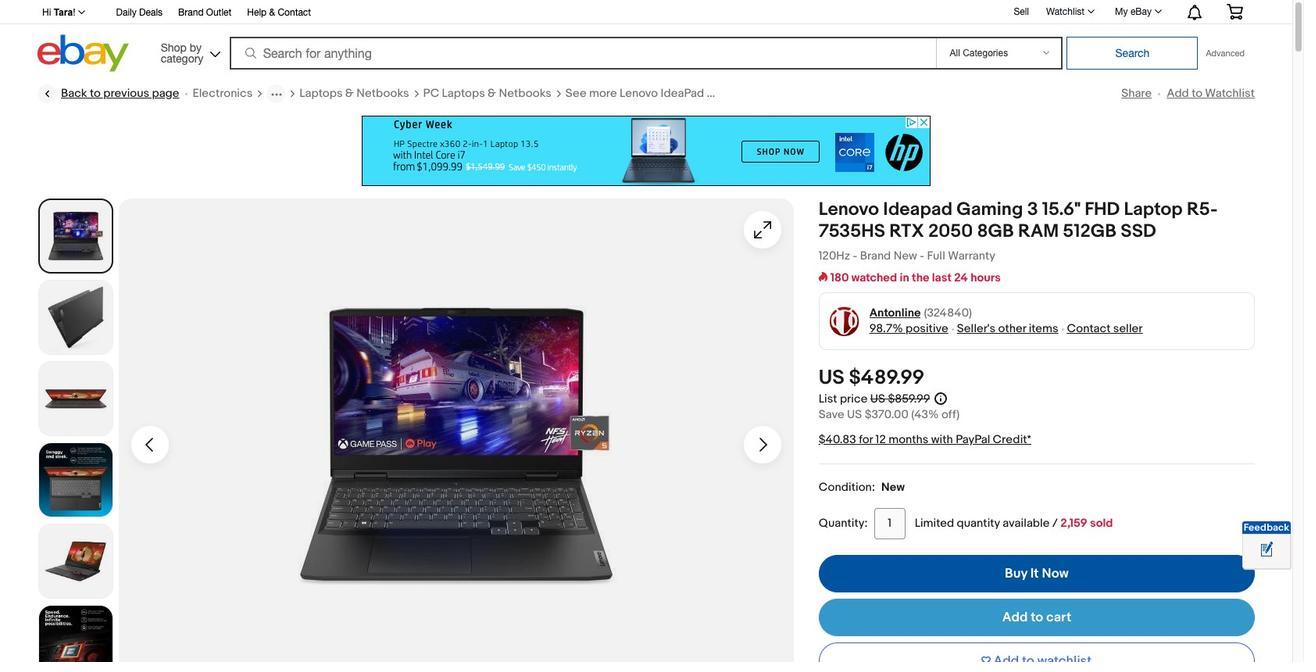 Task type: vqa. For each thing, say whether or not it's contained in the screenshot.
M***K
no



Task type: locate. For each thing, give the bounding box(es) containing it.
1 horizontal spatial contact
[[1068, 321, 1111, 336]]

list price us $859.99
[[819, 392, 931, 407]]

picture 3 of 12 image
[[39, 362, 113, 436]]

now
[[1043, 566, 1069, 582]]

1 horizontal spatial netbooks
[[499, 86, 552, 101]]

1 vertical spatial brand
[[861, 249, 892, 263]]

0 horizontal spatial &
[[269, 7, 275, 18]]

15.6" left fhd
[[1043, 199, 1081, 220]]

1 horizontal spatial lenovo
[[819, 199, 880, 220]]

seller's
[[958, 321, 996, 336]]

us up "list"
[[819, 366, 845, 390]]

0 horizontal spatial -
[[853, 249, 858, 263]]

15.6" inside lenovo ideapad gaming 3 15.6" fhd laptop r5- 7535hs rtx 2050 8gb ram 512gb ssd 120hz - brand new - full warranty
[[1043, 199, 1081, 220]]

sell link
[[1007, 6, 1037, 17]]

1 vertical spatial us
[[871, 392, 886, 407]]

contact left the 'seller'
[[1068, 321, 1111, 336]]

!
[[73, 7, 75, 18]]

add left cart at the right bottom of the page
[[1003, 610, 1029, 625]]

to down advanced link
[[1192, 86, 1203, 101]]

contact right help
[[278, 7, 311, 18]]

help
[[247, 7, 267, 18]]

brand inside lenovo ideapad gaming 3 15.6" fhd laptop r5- 7535hs rtx 2050 8gb ram 512gb ssd 120hz - brand new - full warranty
[[861, 249, 892, 263]]

1 vertical spatial 3
[[1028, 199, 1039, 220]]

98.7% positive link
[[870, 321, 949, 336]]

watched
[[852, 271, 898, 285]]

2 horizontal spatial us
[[871, 392, 886, 407]]

new
[[894, 249, 918, 263], [882, 480, 905, 495]]

watchlist right sell link
[[1047, 6, 1085, 17]]

new up in
[[894, 249, 918, 263]]

laptops & netbooks link
[[300, 86, 409, 102]]

0 horizontal spatial brand
[[178, 7, 204, 18]]

netbooks left pc
[[357, 86, 409, 101]]

picture 4 of 12 image
[[39, 443, 113, 517]]

seller's other items
[[958, 321, 1059, 336]]

new inside lenovo ideapad gaming 3 15.6" fhd laptop r5- 7535hs rtx 2050 8gb ram 512gb ssd 120hz - brand new - full warranty
[[894, 249, 918, 263]]

limited
[[915, 516, 955, 531]]

3 right 8gb
[[1028, 199, 1039, 220]]

tara
[[54, 7, 73, 18]]

1 - from the left
[[853, 249, 858, 263]]

account navigation
[[34, 0, 1256, 24]]

0 horizontal spatial add
[[1003, 610, 1029, 625]]

brand outlet link
[[178, 5, 232, 22]]

quantity:
[[819, 516, 868, 531]]

- right 120hz
[[853, 249, 858, 263]]

advanced link
[[1199, 38, 1253, 69]]

add right share
[[1167, 86, 1190, 101]]

months
[[889, 432, 929, 447]]

antonline (324840)
[[870, 306, 973, 321]]

1 horizontal spatial gaming
[[957, 199, 1024, 220]]

page
[[152, 86, 179, 101]]

condition: new
[[819, 480, 905, 495]]

1 horizontal spatial 15.6"
[[1043, 199, 1081, 220]]

0 vertical spatial us
[[819, 366, 845, 390]]

daily deals link
[[116, 5, 163, 22]]

ideapad
[[884, 199, 953, 220]]

back to previous page
[[61, 86, 179, 101]]

ram
[[1019, 220, 1060, 242]]

to for cart
[[1031, 610, 1044, 625]]

daily deals
[[116, 7, 163, 18]]

0 horizontal spatial contact
[[278, 7, 311, 18]]

share
[[1122, 86, 1153, 101]]

2 netbooks from the left
[[499, 86, 552, 101]]

& for netbooks
[[345, 86, 354, 101]]

picture 1 of 12 image
[[40, 200, 112, 272]]

pc laptops & netbooks
[[423, 86, 552, 101]]

0 horizontal spatial 15.6"
[[761, 86, 785, 101]]

0 vertical spatial new
[[894, 249, 918, 263]]

15.6" left (512gb
[[761, 86, 785, 101]]

feedback
[[1244, 522, 1290, 534]]

- left full
[[920, 249, 925, 263]]

/
[[1053, 516, 1059, 531]]

0 vertical spatial lenovo
[[620, 86, 658, 101]]

(43%
[[912, 407, 939, 422]]

off)
[[942, 407, 960, 422]]

picture 2 of 12 image
[[39, 281, 113, 354]]

gaming
[[707, 86, 749, 101], [957, 199, 1024, 220]]

ssd
[[1121, 220, 1157, 242]]

2,159
[[1061, 516, 1088, 531]]

0 vertical spatial gaming
[[707, 86, 749, 101]]

to
[[90, 86, 101, 101], [1192, 86, 1203, 101], [1031, 610, 1044, 625]]

shop by category banner
[[34, 0, 1256, 76]]

to for watchlist
[[1192, 86, 1203, 101]]

1 vertical spatial gaming
[[957, 199, 1024, 220]]

3 left (512gb
[[752, 86, 759, 101]]

1 vertical spatial watchlist
[[1206, 86, 1256, 101]]

hi tara !
[[42, 7, 75, 18]]

hours
[[971, 271, 1001, 285]]

watchlist inside account navigation
[[1047, 6, 1085, 17]]

my ebay
[[1116, 6, 1152, 17]]

brand outlet
[[178, 7, 232, 18]]

1 vertical spatial contact
[[1068, 321, 1111, 336]]

brand up watched
[[861, 249, 892, 263]]

buy it now
[[1005, 566, 1069, 582]]

&
[[269, 7, 275, 18], [345, 86, 354, 101], [488, 86, 497, 101]]

15.6"
[[761, 86, 785, 101], [1043, 199, 1081, 220]]

2 laptops from the left
[[442, 86, 485, 101]]

help & contact
[[247, 7, 311, 18]]

add to watchlist
[[1167, 86, 1256, 101]]

in
[[900, 271, 910, 285]]

lenovo right more
[[620, 86, 658, 101]]

& inside account navigation
[[269, 7, 275, 18]]

2 horizontal spatial to
[[1192, 86, 1203, 101]]

1 horizontal spatial brand
[[861, 249, 892, 263]]

contact seller link
[[1068, 321, 1143, 336]]

1 horizontal spatial 3
[[1028, 199, 1039, 220]]

2050
[[929, 220, 974, 242]]

my
[[1116, 6, 1129, 17]]

netbooks left see
[[499, 86, 552, 101]]

antonline
[[870, 306, 921, 321]]

0 horizontal spatial netbooks
[[357, 86, 409, 101]]

picture 5 of 12 image
[[39, 525, 113, 598]]

1 horizontal spatial laptops
[[442, 86, 485, 101]]

(324840)
[[925, 306, 973, 321]]

gaming right ideapad
[[707, 86, 749, 101]]

1 horizontal spatial to
[[1031, 610, 1044, 625]]

to right back
[[90, 86, 101, 101]]

1 horizontal spatial -
[[920, 249, 925, 263]]

0 vertical spatial contact
[[278, 7, 311, 18]]

1 vertical spatial lenovo
[[819, 199, 880, 220]]

laptop
[[1125, 199, 1183, 220]]

0 horizontal spatial to
[[90, 86, 101, 101]]

previous
[[103, 86, 149, 101]]

2 vertical spatial us
[[848, 407, 863, 422]]

outlet
[[206, 7, 232, 18]]

0 horizontal spatial laptops
[[300, 86, 343, 101]]

to left cart at the right bottom of the page
[[1031, 610, 1044, 625]]

netbooks
[[357, 86, 409, 101], [499, 86, 552, 101]]

us up $370.00 on the bottom
[[871, 392, 886, 407]]

0 vertical spatial 3
[[752, 86, 759, 101]]

gaming up warranty
[[957, 199, 1024, 220]]

0 vertical spatial watchlist
[[1047, 6, 1085, 17]]

see
[[566, 86, 587, 101]]

us down price
[[848, 407, 863, 422]]

lenovo up 120hz
[[819, 199, 880, 220]]

$40.83
[[819, 432, 857, 447]]

1 vertical spatial add
[[1003, 610, 1029, 625]]

watchlist
[[1047, 6, 1085, 17], [1206, 86, 1256, 101]]

buy
[[1005, 566, 1028, 582]]

1 horizontal spatial add
[[1167, 86, 1190, 101]]

$40.83 for 12 months with paypal credit* button
[[819, 432, 1032, 447]]

back to previous page link
[[38, 84, 179, 103]]

12
[[876, 432, 886, 447]]

0 vertical spatial add
[[1167, 86, 1190, 101]]

0 horizontal spatial watchlist
[[1047, 6, 1085, 17]]

1 laptops from the left
[[300, 86, 343, 101]]

brand
[[178, 7, 204, 18], [861, 249, 892, 263]]

brand left outlet
[[178, 7, 204, 18]]

new up quantity: text box
[[882, 480, 905, 495]]

contact
[[278, 7, 311, 18], [1068, 321, 1111, 336]]

0 horizontal spatial gaming
[[707, 86, 749, 101]]

0 vertical spatial 15.6"
[[761, 86, 785, 101]]

watchlist down advanced
[[1206, 86, 1256, 101]]

my ebay link
[[1107, 2, 1170, 21]]

add to cart link
[[819, 599, 1256, 636]]

1 vertical spatial 15.6"
[[1043, 199, 1081, 220]]

0 vertical spatial brand
[[178, 7, 204, 18]]

1 horizontal spatial &
[[345, 86, 354, 101]]

pc laptops & netbooks link
[[423, 86, 552, 102]]

1 netbooks from the left
[[357, 86, 409, 101]]

limited quantity available / 2,159 sold
[[915, 516, 1114, 531]]

None submit
[[1068, 37, 1199, 70]]

price
[[840, 392, 868, 407]]

shop by category button
[[154, 35, 224, 68]]

paypal
[[956, 432, 991, 447]]



Task type: describe. For each thing, give the bounding box(es) containing it.
1 horizontal spatial watchlist
[[1206, 86, 1256, 101]]

your shopping cart image
[[1227, 4, 1245, 20]]

category
[[161, 52, 204, 65]]

8gb
[[978, 220, 1015, 242]]

contact inside account navigation
[[278, 7, 311, 18]]

picture 6 of 12 image
[[39, 606, 113, 662]]

ssd,
[[827, 86, 852, 101]]

$370.00
[[865, 407, 909, 422]]

seller
[[1114, 321, 1143, 336]]

the
[[912, 271, 930, 285]]

180
[[831, 271, 849, 285]]

gaming inside lenovo ideapad gaming 3 15.6" fhd laptop r5- 7535hs rtx 2050 8gb ram 512gb ssd 120hz - brand new - full warranty
[[957, 199, 1024, 220]]

1 horizontal spatial us
[[848, 407, 863, 422]]

$40.83 for 12 months with paypal credit*
[[819, 432, 1032, 447]]

laptops & netbooks
[[300, 86, 409, 101]]

seller's other items link
[[958, 321, 1059, 336]]

98.7% positive
[[870, 321, 949, 336]]

...
[[884, 86, 892, 101]]

2 horizontal spatial &
[[488, 86, 497, 101]]

save
[[819, 407, 845, 422]]

sell
[[1014, 6, 1030, 17]]

buy it now link
[[819, 555, 1256, 593]]

$489.99
[[850, 366, 925, 390]]

lenovo inside lenovo ideapad gaming 3 15.6" fhd laptop r5- 7535hs rtx 2050 8gb ram 512gb ssd 120hz - brand new - full warranty
[[819, 199, 880, 220]]

add for add to cart
[[1003, 610, 1029, 625]]

see more lenovo ideapad gaming 3 15.6" (512gb ssd, amd ... link
[[566, 86, 892, 102]]

by
[[190, 41, 202, 54]]

other
[[999, 321, 1027, 336]]

quantity
[[957, 516, 1001, 531]]

with
[[932, 432, 954, 447]]

to for previous
[[90, 86, 101, 101]]

netbooks inside pc laptops & netbooks link
[[499, 86, 552, 101]]

none submit inside shop by category banner
[[1068, 37, 1199, 70]]

warranty
[[949, 249, 996, 263]]

back
[[61, 86, 87, 101]]

antonline link
[[870, 306, 921, 321]]

1 vertical spatial new
[[882, 480, 905, 495]]

98.7%
[[870, 321, 904, 336]]

us $489.99
[[819, 366, 925, 390]]

add for add to watchlist
[[1167, 86, 1190, 101]]

ebay
[[1131, 6, 1152, 17]]

deals
[[139, 7, 163, 18]]

brand inside account navigation
[[178, 7, 204, 18]]

cart
[[1047, 610, 1072, 625]]

0 horizontal spatial us
[[819, 366, 845, 390]]

positive
[[906, 321, 949, 336]]

$859.99
[[888, 392, 931, 407]]

advanced
[[1207, 48, 1246, 58]]

(512gb
[[788, 86, 825, 101]]

credit*
[[993, 432, 1032, 447]]

24
[[955, 271, 969, 285]]

lenovo ideapad gaming 3 15.6" fhd laptop r5- 7535hs rtx 2050 8gb ram 512gb ssd 120hz - brand new - full warranty
[[819, 199, 1219, 263]]

add to cart
[[1003, 610, 1072, 625]]

it
[[1031, 566, 1040, 582]]

fhd
[[1085, 199, 1121, 220]]

3 inside lenovo ideapad gaming 3 15.6" fhd laptop r5- 7535hs rtx 2050 8gb ram 512gb ssd 120hz - brand new - full warranty
[[1028, 199, 1039, 220]]

help & contact link
[[247, 5, 311, 22]]

last
[[933, 271, 952, 285]]

see more lenovo ideapad gaming 3 15.6" (512gb ssd, amd ...
[[566, 86, 892, 101]]

Quantity: text field
[[875, 508, 906, 539]]

daily
[[116, 7, 137, 18]]

add to watchlist link
[[1167, 86, 1256, 101]]

shop by category
[[161, 41, 204, 65]]

electronics
[[193, 86, 253, 101]]

hi
[[42, 7, 51, 18]]

0 horizontal spatial 3
[[752, 86, 759, 101]]

netbooks inside the laptops & netbooks link
[[357, 86, 409, 101]]

180 watched in the last 24 hours
[[831, 271, 1001, 285]]

2 - from the left
[[920, 249, 925, 263]]

120hz
[[819, 249, 851, 263]]

amd
[[855, 86, 881, 101]]

& for contact
[[269, 7, 275, 18]]

items
[[1029, 321, 1059, 336]]

pc
[[423, 86, 440, 101]]

rtx
[[890, 220, 925, 242]]

available
[[1003, 516, 1050, 531]]

shop
[[161, 41, 187, 54]]

electronics link
[[193, 86, 253, 102]]

0 horizontal spatial lenovo
[[620, 86, 658, 101]]

full
[[928, 249, 946, 263]]

Search for anything text field
[[232, 38, 934, 68]]

more
[[589, 86, 617, 101]]

watchlist link
[[1038, 2, 1103, 21]]

antonline image
[[829, 305, 861, 337]]

r5-
[[1188, 199, 1219, 220]]

save us $370.00 (43% off)
[[819, 407, 960, 422]]

advertisement region
[[362, 116, 931, 186]]

lenovo ideapad gaming 3 15.6" fhd laptop r5-7535hs rtx 2050 8gb ram 512gb ssd - picture 1 of 12 image
[[119, 199, 794, 662]]

share button
[[1122, 86, 1153, 101]]



